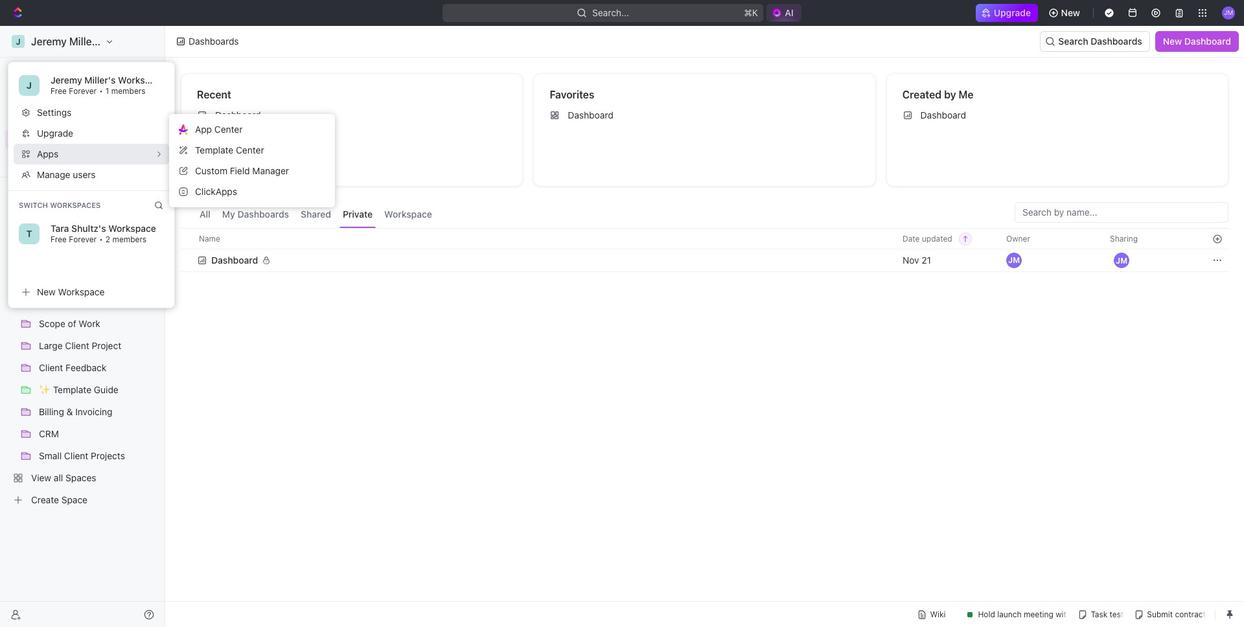 Task type: describe. For each thing, give the bounding box(es) containing it.
clickapps
[[195, 186, 237, 197]]

workspace button
[[381, 202, 436, 228]]

new for new
[[1062, 7, 1081, 18]]

new for new dashboard
[[1164, 36, 1183, 47]]

app
[[195, 124, 212, 135]]

field
[[230, 165, 250, 176]]

management
[[65, 274, 120, 285]]

free forever for tara
[[51, 235, 97, 244]]

jeremy for bottom jeremy miller's workspace, , element
[[51, 75, 82, 86]]

private
[[343, 209, 373, 220]]

shared button
[[298, 202, 335, 228]]

tara
[[51, 223, 69, 234]]

1 jeremy miller, , element from the left
[[1007, 253, 1022, 268]]

favorites inside "button"
[[10, 188, 45, 198]]

new button
[[1044, 3, 1089, 23]]

switch
[[19, 201, 48, 209]]

⌘k
[[745, 7, 759, 18]]

date
[[903, 234, 920, 243]]

owner
[[1007, 234, 1031, 243]]

clickapps button
[[174, 182, 330, 202]]

dashboards right search
[[1091, 36, 1143, 47]]

spaces
[[10, 210, 38, 220]]

switch workspaces
[[19, 201, 101, 209]]

dashboard link for created by me
[[898, 105, 1223, 126]]

inbox link
[[5, 85, 159, 106]]

app center button
[[174, 119, 330, 140]]

template
[[195, 145, 234, 156]]

my dashboards
[[222, 209, 289, 220]]

center for template center
[[236, 145, 264, 156]]

my dashboards button
[[219, 202, 292, 228]]

workspaces
[[50, 201, 101, 209]]

upgrade link
[[977, 4, 1038, 22]]

favorites button
[[5, 185, 58, 201]]

sidebar navigation
[[0, 26, 165, 628]]

Search by name... text field
[[1023, 203, 1221, 222]]

agency management link
[[31, 270, 157, 290]]

apps
[[37, 148, 59, 159]]

forever for miller's
[[69, 86, 97, 96]]

date updated
[[903, 234, 953, 243]]

agency management, , element
[[12, 274, 25, 287]]

forever for shultz's
[[69, 235, 97, 244]]

miller's inside "sidebar" navigation
[[69, 36, 104, 47]]

all button
[[196, 202, 214, 228]]

jeremy miller's workspace for jeremy miller's workspace, , element inside "sidebar" navigation
[[31, 36, 161, 47]]

dashboards link
[[5, 129, 159, 150]]

home
[[31, 67, 56, 78]]

table containing dashboard
[[181, 228, 1229, 274]]

new workspace button
[[14, 282, 169, 303]]

row containing name
[[181, 228, 1229, 250]]

custom
[[195, 165, 228, 176]]

search...
[[593, 7, 630, 18]]

search
[[1059, 36, 1089, 47]]

agency
[[31, 274, 62, 285]]

jeremy for jeremy miller's workspace, , element inside "sidebar" navigation
[[31, 36, 67, 47]]

all
[[200, 209, 211, 220]]

dashboard link for favorites
[[545, 105, 870, 126]]

private button
[[340, 202, 376, 228]]

docs
[[31, 112, 53, 123]]

sharing
[[1111, 234, 1139, 243]]

new workspace
[[37, 287, 105, 298]]

2
[[106, 235, 110, 244]]

nov
[[903, 255, 920, 266]]

apps button
[[14, 144, 169, 165]]

jm for second jeremy miller, , element from the right
[[1009, 255, 1020, 265]]

home link
[[5, 63, 159, 84]]

members for miller's
[[111, 86, 146, 96]]

dashboard link for recent
[[192, 105, 518, 126]]

search dashboards button
[[1041, 31, 1151, 52]]

name
[[199, 234, 220, 243]]

search dashboards
[[1059, 36, 1143, 47]]

tara shultz's workspace
[[51, 223, 156, 234]]

row containing dashboard
[[181, 248, 1229, 274]]



Task type: vqa. For each thing, say whether or not it's contained in the screenshot.
'alert'
no



Task type: locate. For each thing, give the bounding box(es) containing it.
0 horizontal spatial new
[[37, 287, 56, 298]]

1 free from the top
[[51, 86, 67, 96]]

1 vertical spatial new
[[1164, 36, 1183, 47]]

1 vertical spatial favorites
[[10, 188, 45, 198]]

agency management
[[31, 274, 120, 285]]

0 vertical spatial center
[[214, 124, 243, 135]]

dashboard inside row
[[211, 255, 258, 266]]

upgrade inside upgrade button
[[37, 128, 73, 139]]

1 vertical spatial free
[[51, 235, 67, 244]]

me
[[959, 89, 974, 100]]

updated
[[922, 234, 953, 243]]

2 jm from the left
[[1116, 256, 1128, 265]]

inbox
[[31, 89, 54, 100]]

1 members
[[106, 86, 146, 96]]

0 vertical spatial upgrade
[[995, 7, 1032, 18]]

1 vertical spatial center
[[236, 145, 264, 156]]

workspace for tara shultz's workspace, , element
[[108, 223, 156, 234]]

0 vertical spatial members
[[111, 86, 146, 96]]

jm
[[1009, 255, 1020, 265], [1116, 256, 1128, 265]]

workspace inside "sidebar" navigation
[[107, 36, 161, 47]]

center
[[214, 124, 243, 135], [236, 145, 264, 156]]

nov 21
[[903, 255, 932, 266]]

1 vertical spatial jeremy miller's workspace, , element
[[19, 75, 40, 96]]

recent
[[197, 89, 231, 100]]

dashboard for recent
[[215, 110, 261, 121]]

jm down owner
[[1009, 255, 1020, 265]]

free for jeremy
[[51, 86, 67, 96]]

jeremy miller, , element down owner
[[1007, 253, 1022, 268]]

j inside "sidebar" navigation
[[16, 37, 20, 46]]

new for new workspace
[[37, 287, 56, 298]]

0 vertical spatial forever
[[69, 86, 97, 96]]

dashboard button
[[197, 248, 888, 274], [197, 248, 279, 274]]

0 horizontal spatial favorites
[[10, 188, 45, 198]]

1 vertical spatial free forever
[[51, 235, 97, 244]]

forever down the shultz's
[[69, 235, 97, 244]]

members right "2"
[[112, 235, 147, 244]]

2 members
[[106, 235, 147, 244]]

1 jm from the left
[[1009, 255, 1020, 265]]

dashboards up recent
[[189, 36, 239, 47]]

jeremy miller's workspace up 1
[[51, 75, 166, 86]]

1 horizontal spatial favorites
[[550, 89, 595, 100]]

free up settings at the left
[[51, 86, 67, 96]]

0 vertical spatial jeremy miller's workspace, , element
[[12, 35, 25, 48]]

2 dashboard link from the left
[[545, 105, 870, 126]]

members
[[111, 86, 146, 96], [112, 235, 147, 244]]

2 jeremy miller, , element from the left
[[1114, 253, 1130, 268]]

manage users
[[37, 169, 96, 180]]

settings
[[37, 107, 72, 118]]

2 horizontal spatial new
[[1164, 36, 1183, 47]]

1 vertical spatial miller's
[[85, 75, 116, 86]]

dashboards inside "sidebar" navigation
[[31, 134, 83, 145]]

0 vertical spatial j
[[16, 37, 20, 46]]

date updated button
[[895, 229, 972, 249]]

miller's up 1
[[85, 75, 116, 86]]

1 horizontal spatial jeremy miller, , element
[[1114, 253, 1130, 268]]

custom field manager
[[195, 165, 289, 176]]

jeremy
[[31, 36, 67, 47], [51, 75, 82, 86]]

jeremy miller's workspace, , element
[[12, 35, 25, 48], [19, 75, 40, 96]]

jeremy miller's workspace for bottom jeremy miller's workspace, , element
[[51, 75, 166, 86]]

0 vertical spatial free
[[51, 86, 67, 96]]

custom field manager button
[[174, 161, 330, 182]]

free for tara
[[51, 235, 67, 244]]

miller's up home link
[[69, 36, 104, 47]]

favorites
[[550, 89, 595, 100], [10, 188, 45, 198]]

free
[[51, 86, 67, 96], [51, 235, 67, 244]]

free forever for jeremy
[[51, 86, 97, 96]]

workspace for bottom jeremy miller's workspace, , element
[[118, 75, 166, 86]]

jeremy miller, , element down sharing
[[1114, 253, 1130, 268]]

members right 1
[[111, 86, 146, 96]]

1 vertical spatial forever
[[69, 235, 97, 244]]

jm inside "button"
[[1116, 256, 1128, 265]]

1 vertical spatial members
[[112, 235, 147, 244]]

tara shultz's workspace, , element
[[19, 224, 40, 244]]

j
[[16, 37, 20, 46], [26, 80, 32, 91]]

1 horizontal spatial new
[[1062, 7, 1081, 18]]

shultz's
[[71, 223, 106, 234]]

1 horizontal spatial j
[[26, 80, 32, 91]]

1 vertical spatial upgrade
[[37, 128, 73, 139]]

workspace inside button
[[385, 209, 432, 220]]

forever
[[69, 86, 97, 96], [69, 235, 97, 244]]

jeremy inside "sidebar" navigation
[[31, 36, 67, 47]]

manage
[[37, 169, 70, 180]]

free down tara
[[51, 235, 67, 244]]

users
[[73, 169, 96, 180]]

2 free forever from the top
[[51, 235, 97, 244]]

workspace
[[107, 36, 161, 47], [118, 75, 166, 86], [385, 209, 432, 220], [108, 223, 156, 234], [58, 287, 105, 298]]

docs link
[[5, 107, 159, 128]]

upgrade left the new button
[[995, 7, 1032, 18]]

jeremy miller's workspace
[[31, 36, 161, 47], [51, 75, 166, 86]]

1 dashboard link from the left
[[192, 105, 518, 126]]

row
[[181, 228, 1229, 250], [181, 248, 1229, 274]]

2 free from the top
[[51, 235, 67, 244]]

1 forever from the top
[[69, 86, 97, 96]]

1
[[106, 86, 109, 96]]

new dashboard
[[1164, 36, 1232, 47]]

0 vertical spatial jeremy
[[31, 36, 67, 47]]

shared
[[301, 209, 331, 220]]

miller's
[[69, 36, 104, 47], [85, 75, 116, 86]]

0 vertical spatial jeremy miller's workspace
[[31, 36, 161, 47]]

jeremy miller, , element inside the 'jm' "button"
[[1114, 253, 1130, 268]]

dashboard for favorites
[[568, 110, 614, 121]]

table
[[181, 228, 1229, 274]]

1 vertical spatial jeremy
[[51, 75, 82, 86]]

jm for jeremy miller, , element within the 'jm' "button"
[[1116, 256, 1128, 265]]

jeremy miller's workspace, , element inside "sidebar" navigation
[[12, 35, 25, 48]]

2 forever from the top
[[69, 235, 97, 244]]

jeremy miller's workspace up home link
[[31, 36, 161, 47]]

1 vertical spatial jeremy miller's workspace
[[51, 75, 166, 86]]

manage users button
[[14, 165, 169, 185]]

dashboard inside button
[[1185, 36, 1232, 47]]

dashboards
[[189, 36, 239, 47], [1091, 36, 1143, 47], [31, 134, 83, 145], [238, 209, 289, 220]]

2 row from the top
[[181, 248, 1229, 274]]

jeremy up home
[[31, 36, 67, 47]]

new dashboard button
[[1156, 31, 1240, 52]]

jm button
[[1111, 249, 1134, 272]]

jeremy miller, , element
[[1007, 253, 1022, 268], [1114, 253, 1130, 268]]

upgrade button
[[14, 123, 169, 144]]

center up template center
[[214, 124, 243, 135]]

by
[[945, 89, 957, 100]]

app center
[[195, 124, 243, 135]]

0 horizontal spatial upgrade
[[37, 128, 73, 139]]

jeremy up inbox
[[51, 75, 82, 86]]

my
[[222, 209, 235, 220]]

upgrade inside upgrade link
[[995, 7, 1032, 18]]

0 horizontal spatial jeremy miller, , element
[[1007, 253, 1022, 268]]

1 vertical spatial j
[[26, 80, 32, 91]]

0 vertical spatial favorites
[[550, 89, 595, 100]]

created
[[903, 89, 942, 100]]

manager
[[252, 165, 289, 176]]

free forever down tara
[[51, 235, 97, 244]]

template center button
[[174, 140, 330, 161]]

0 horizontal spatial dashboard link
[[192, 105, 518, 126]]

dashboard link
[[192, 105, 518, 126], [545, 105, 870, 126], [898, 105, 1223, 126]]

workspace for jeremy miller's workspace, , element inside "sidebar" navigation
[[107, 36, 161, 47]]

upgrade
[[995, 7, 1032, 18], [37, 128, 73, 139]]

forever down home link
[[69, 86, 97, 96]]

free forever down home link
[[51, 86, 97, 96]]

members for shultz's
[[112, 235, 147, 244]]

1 row from the top
[[181, 228, 1229, 250]]

template center
[[195, 145, 264, 156]]

2 vertical spatial new
[[37, 287, 56, 298]]

1 horizontal spatial jm
[[1116, 256, 1128, 265]]

1 horizontal spatial upgrade
[[995, 7, 1032, 18]]

0 vertical spatial free forever
[[51, 86, 97, 96]]

center for app center
[[214, 124, 243, 135]]

jeremy miller's workspace inside "sidebar" navigation
[[31, 36, 161, 47]]

2 horizontal spatial dashboard link
[[898, 105, 1223, 126]]

tab list containing all
[[196, 202, 436, 228]]

1 horizontal spatial dashboard link
[[545, 105, 870, 126]]

t
[[26, 228, 32, 239]]

created by me
[[903, 89, 974, 100]]

dashboard
[[1185, 36, 1232, 47], [215, 110, 261, 121], [568, 110, 614, 121], [921, 110, 967, 121], [211, 255, 258, 266]]

0 vertical spatial miller's
[[69, 36, 104, 47]]

21
[[922, 255, 932, 266]]

free forever
[[51, 86, 97, 96], [51, 235, 97, 244]]

tab list
[[196, 202, 436, 228]]

center down app center button
[[236, 145, 264, 156]]

3 dashboard link from the left
[[898, 105, 1223, 126]]

new
[[1062, 7, 1081, 18], [1164, 36, 1183, 47], [37, 287, 56, 298]]

dashboard for created by me
[[921, 110, 967, 121]]

jm down sharing
[[1116, 256, 1128, 265]]

dashboards inside tab list
[[238, 209, 289, 220]]

dashboards up apps
[[31, 134, 83, 145]]

0 horizontal spatial jm
[[1009, 255, 1020, 265]]

upgrade down settings at the left
[[37, 128, 73, 139]]

dashboards down clickapps button
[[238, 209, 289, 220]]

settings button
[[14, 102, 169, 123]]

1 free forever from the top
[[51, 86, 97, 96]]

0 horizontal spatial j
[[16, 37, 20, 46]]

0 vertical spatial new
[[1062, 7, 1081, 18]]

workspace inside button
[[58, 287, 105, 298]]



